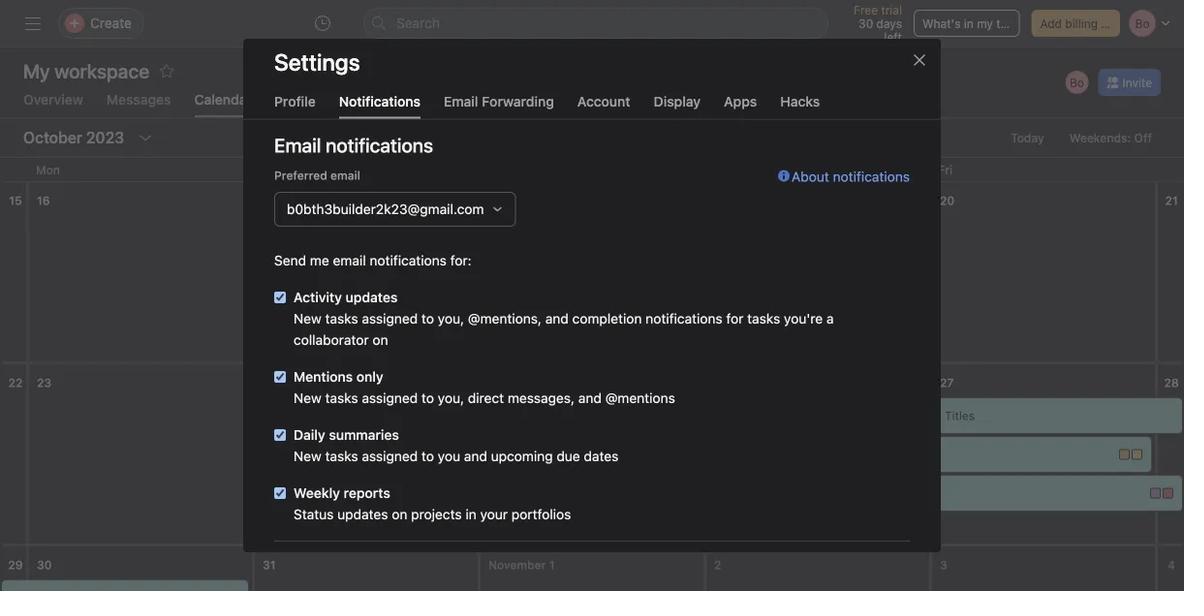 Task type: vqa. For each thing, say whether or not it's contained in the screenshot.
Mark complete checkbox to the middle
no



Task type: locate. For each thing, give the bounding box(es) containing it.
2 vertical spatial and
[[464, 449, 488, 465]]

weekly
[[294, 486, 340, 502]]

tasks
[[325, 311, 358, 327], [748, 311, 781, 327], [325, 391, 358, 407], [325, 449, 358, 465]]

3
[[941, 559, 948, 572]]

assigned for updates
[[362, 311, 418, 327]]

1 vertical spatial updates
[[338, 507, 388, 523]]

1 vertical spatial assigned
[[362, 391, 418, 407]]

2 vertical spatial notifications
[[646, 311, 723, 327]]

1 to from the top
[[422, 311, 434, 327]]

updates down reports
[[338, 507, 388, 523]]

in
[[965, 16, 974, 30], [466, 507, 477, 523]]

assigned inside daily summaries new tasks assigned to you and upcoming due dates
[[362, 449, 418, 465]]

assigned
[[362, 311, 418, 327], [362, 391, 418, 407], [362, 449, 418, 465]]

search button
[[364, 8, 829, 39]]

account
[[578, 93, 631, 109]]

in left my
[[965, 16, 974, 30]]

updates inside the activity updates new tasks assigned to you, @mentions, and completion notifications for tasks you're a collaborator on
[[346, 290, 398, 306]]

0 horizontal spatial on
[[373, 333, 388, 349]]

0 vertical spatial and
[[546, 311, 569, 327]]

1 horizontal spatial notifications
[[646, 311, 723, 327]]

0 horizontal spatial and
[[464, 449, 488, 465]]

add billing info
[[1041, 16, 1122, 30]]

profile button
[[274, 93, 316, 119]]

1 vertical spatial in
[[466, 507, 477, 523]]

4
[[1169, 559, 1176, 572]]

portfolios
[[512, 507, 571, 523]]

on up only
[[373, 333, 388, 349]]

2 assigned from the top
[[362, 391, 418, 407]]

0 horizontal spatial notifications
[[370, 253, 447, 269]]

to left 'you'
[[422, 449, 434, 465]]

billing
[[1066, 16, 1099, 30]]

left
[[885, 30, 903, 44]]

dates
[[584, 449, 619, 465]]

email forwarding button
[[444, 93, 555, 119]]

in left your
[[466, 507, 477, 523]]

b0bth3builder2k23@gmail.com
[[287, 202, 484, 218]]

bo left schedule
[[498, 448, 512, 462]]

tasks right for
[[748, 311, 781, 327]]

2 vertical spatial to
[[422, 449, 434, 465]]

email right me
[[333, 253, 366, 269]]

what's in my trial? button
[[914, 10, 1024, 37]]

20
[[941, 194, 955, 208]]

2 vertical spatial assigned
[[362, 449, 418, 465]]

notifications right about
[[834, 169, 911, 185]]

new inside daily summaries new tasks assigned to you and upcoming due dates
[[294, 449, 322, 465]]

1 vertical spatial 30
[[37, 559, 52, 572]]

to for only
[[422, 391, 434, 407]]

1 vertical spatial to
[[422, 391, 434, 407]]

weekly reports status updates on projects in your portfolios
[[294, 486, 571, 523]]

to
[[422, 311, 434, 327], [422, 391, 434, 407], [422, 449, 434, 465]]

notifications inside the activity updates new tasks assigned to you, @mentions, and completion notifications for tasks you're a collaborator on
[[646, 311, 723, 327]]

reports
[[344, 486, 391, 502]]

calendar button
[[194, 92, 252, 117]]

assigned inside the activity updates new tasks assigned to you, @mentions, and completion notifications for tasks you're a collaborator on
[[362, 311, 418, 327]]

17
[[263, 194, 275, 208]]

30 left days
[[859, 16, 874, 30]]

bo left invite button
[[1070, 76, 1085, 89]]

and right 'messages,'
[[579, 391, 602, 407]]

1
[[550, 559, 555, 572]]

30 right 29
[[37, 559, 52, 572]]

to inside daily summaries new tasks assigned to you and upcoming due dates
[[422, 449, 434, 465]]

1 assigned from the top
[[362, 311, 418, 327]]

0 vertical spatial assigned
[[362, 311, 418, 327]]

and left completion
[[546, 311, 569, 327]]

2 horizontal spatial notifications
[[834, 169, 911, 185]]

0 vertical spatial on
[[373, 333, 388, 349]]

0 vertical spatial updates
[[346, 290, 398, 306]]

notifications left for
[[646, 311, 723, 327]]

apps button
[[724, 93, 758, 119]]

@mentions,
[[468, 311, 542, 327]]

apps
[[724, 93, 758, 109]]

1 horizontal spatial on
[[392, 507, 408, 523]]

2 vertical spatial new
[[294, 449, 322, 465]]

tasks inside daily summaries new tasks assigned to you and upcoming due dates
[[325, 449, 358, 465]]

0 horizontal spatial bo
[[498, 448, 512, 462]]

activity updates new tasks assigned to you, @mentions, and completion notifications for tasks you're a collaborator on
[[294, 290, 834, 349]]

trial
[[882, 3, 903, 16]]

display button
[[654, 93, 701, 119]]

to inside the activity updates new tasks assigned to you, @mentions, and completion notifications for tasks you're a collaborator on
[[422, 311, 434, 327]]

you, left the "direct"
[[438, 391, 465, 407]]

overview
[[23, 92, 83, 108]]

29
[[8, 559, 23, 572]]

tasks for mentions only new tasks assigned to you, direct messages, and @mentions
[[325, 391, 358, 407]]

hacks button
[[781, 93, 821, 119]]

0 vertical spatial 30
[[859, 16, 874, 30]]

0 horizontal spatial 30
[[37, 559, 52, 572]]

to left the @mentions,
[[422, 311, 434, 327]]

invite
[[1123, 76, 1153, 89]]

tasks up collaborator
[[325, 311, 358, 327]]

updates down send me email notifications for:
[[346, 290, 398, 306]]

to inside the mentions only new tasks assigned to you, direct messages, and @mentions
[[422, 391, 434, 407]]

days
[[877, 16, 903, 30]]

new inside the activity updates new tasks assigned to you, @mentions, and completion notifications for tasks you're a collaborator on
[[294, 311, 322, 327]]

assigned up brief
[[362, 391, 418, 407]]

mentions only new tasks assigned to you, direct messages, and @mentions
[[294, 369, 676, 407]]

22
[[8, 376, 23, 390]]

None checkbox
[[274, 292, 286, 304], [274, 488, 286, 500], [274, 292, 286, 304], [274, 488, 286, 500]]

2 new from the top
[[294, 391, 322, 407]]

and right 'you'
[[464, 449, 488, 465]]

assigned down send me email notifications for:
[[362, 311, 418, 327]]

0 vertical spatial notifications
[[834, 169, 911, 185]]

fri
[[939, 163, 953, 176]]

assigned for only
[[362, 391, 418, 407]]

october 2023
[[23, 128, 124, 147]]

1 horizontal spatial in
[[965, 16, 974, 30]]

you, left the @mentions,
[[438, 311, 465, 327]]

tasks inside the mentions only new tasks assigned to you, direct messages, and @mentions
[[325, 391, 358, 407]]

email
[[331, 169, 361, 183], [333, 253, 366, 269]]

tasks for activity updates new tasks assigned to you, @mentions, and completion notifications for tasks you're a collaborator on
[[325, 311, 358, 327]]

2 horizontal spatial and
[[579, 391, 602, 407]]

add to starred image
[[159, 63, 175, 79]]

projects
[[411, 507, 462, 523]]

0 vertical spatial new
[[294, 311, 322, 327]]

you, for direct
[[438, 391, 465, 407]]

you, inside the activity updates new tasks assigned to you, @mentions, and completion notifications for tasks you're a collaborator on
[[438, 311, 465, 327]]

1 vertical spatial you,
[[438, 391, 465, 407]]

3 new from the top
[[294, 449, 322, 465]]

1 new from the top
[[294, 311, 322, 327]]

bo
[[1070, 76, 1085, 89], [498, 448, 512, 462]]

new down activity
[[294, 311, 322, 327]]

email
[[444, 93, 479, 109]]

1 vertical spatial and
[[579, 391, 602, 407]]

email down email notifications
[[331, 169, 361, 183]]

tasks down summaries
[[325, 449, 358, 465]]

you
[[438, 449, 461, 465]]

schedule kickoff meeting
[[521, 448, 660, 462]]

on
[[373, 333, 388, 349], [392, 507, 408, 523]]

2
[[715, 559, 722, 572]]

add billing info button
[[1032, 10, 1122, 37]]

tasks up draft project brief
[[325, 391, 358, 407]]

0 vertical spatial you,
[[438, 311, 465, 327]]

1 horizontal spatial bo
[[1070, 76, 1085, 89]]

what's in my trial?
[[923, 16, 1024, 30]]

@mentions
[[606, 391, 676, 407]]

summaries
[[329, 428, 399, 444]]

1 vertical spatial new
[[294, 391, 322, 407]]

0 vertical spatial in
[[965, 16, 974, 30]]

daily summaries new tasks assigned to you and upcoming due dates
[[294, 428, 619, 465]]

today
[[1011, 131, 1045, 144]]

1 vertical spatial on
[[392, 507, 408, 523]]

collaborator
[[294, 333, 369, 349]]

3 assigned from the top
[[362, 449, 418, 465]]

messages
[[107, 92, 171, 108]]

1 horizontal spatial 30
[[859, 16, 874, 30]]

assigned down summaries
[[362, 449, 418, 465]]

2 to from the top
[[422, 391, 434, 407]]

and
[[546, 311, 569, 327], [579, 391, 602, 407], [464, 449, 488, 465]]

new up draft
[[294, 391, 322, 407]]

None checkbox
[[274, 372, 286, 384], [274, 430, 286, 442], [274, 372, 286, 384], [274, 430, 286, 442]]

new down daily
[[294, 449, 322, 465]]

to up daily summaries new tasks assigned to you and upcoming due dates
[[422, 391, 434, 407]]

on left 'projects'
[[392, 507, 408, 523]]

meeting
[[615, 448, 660, 462]]

new inside the mentions only new tasks assigned to you, direct messages, and @mentions
[[294, 391, 322, 407]]

weekends: off button
[[1062, 124, 1162, 151]]

1 horizontal spatial and
[[546, 311, 569, 327]]

project
[[326, 409, 364, 423]]

3 to from the top
[[422, 449, 434, 465]]

close image
[[913, 52, 928, 68]]

about notifications
[[792, 169, 911, 185]]

invite button
[[1099, 69, 1162, 96]]

0 vertical spatial to
[[422, 311, 434, 327]]

for:
[[451, 253, 472, 269]]

a
[[827, 311, 834, 327]]

notifications button
[[339, 93, 421, 119]]

display
[[654, 93, 701, 109]]

notifications down b0bth3builder2k23@gmail.com dropdown button
[[370, 253, 447, 269]]

you, inside the mentions only new tasks assigned to you, direct messages, and @mentions
[[438, 391, 465, 407]]

assigned inside the mentions only new tasks assigned to you, direct messages, and @mentions
[[362, 391, 418, 407]]

tue
[[262, 163, 282, 176]]

2 you, from the top
[[438, 391, 465, 407]]

1 you, from the top
[[438, 311, 465, 327]]

0 horizontal spatial in
[[466, 507, 477, 523]]

notifications
[[834, 169, 911, 185], [370, 253, 447, 269], [646, 311, 723, 327]]

21
[[1166, 194, 1179, 208]]

activity
[[294, 290, 342, 306]]

updates
[[346, 290, 398, 306], [338, 507, 388, 523]]



Task type: describe. For each thing, give the bounding box(es) containing it.
draft
[[295, 409, 323, 423]]

send
[[274, 253, 307, 269]]

assigned for summaries
[[362, 449, 418, 465]]

due
[[557, 449, 581, 465]]

16
[[37, 194, 50, 208]]

and inside the mentions only new tasks assigned to you, direct messages, and @mentions
[[579, 391, 602, 407]]

free
[[854, 3, 879, 16]]

add
[[1041, 16, 1063, 30]]

in inside what's in my trial? button
[[965, 16, 974, 30]]

completion
[[573, 311, 642, 327]]

1 vertical spatial bo
[[498, 448, 512, 462]]

in inside weekly reports status updates on projects in your portfolios
[[466, 507, 477, 523]]

1 vertical spatial email
[[333, 253, 366, 269]]

your
[[481, 507, 508, 523]]

new for new tasks assigned to you, @mentions, and completion notifications for tasks you're a collaborator on
[[294, 311, 322, 327]]

hacks
[[781, 93, 821, 109]]

weekends:
[[1070, 131, 1132, 144]]

to for summaries
[[422, 449, 434, 465]]

november 1
[[489, 559, 555, 572]]

31
[[263, 559, 276, 572]]

0 vertical spatial email
[[331, 169, 361, 183]]

info
[[1102, 16, 1122, 30]]

search
[[397, 15, 440, 31]]

b0bth3builder2k23@gmail.com button
[[274, 192, 516, 227]]

27
[[941, 376, 955, 390]]

free trial 30 days left
[[854, 3, 903, 44]]

new for new tasks assigned to you, direct messages, and @mentions
[[294, 391, 322, 407]]

15
[[9, 194, 22, 208]]

only
[[357, 369, 384, 385]]

profile
[[274, 93, 316, 109]]

upcoming
[[491, 449, 553, 465]]

messages button
[[107, 92, 171, 117]]

preferred
[[274, 169, 328, 183]]

brief
[[368, 409, 393, 423]]

24
[[263, 376, 278, 390]]

for
[[727, 311, 744, 327]]

28
[[1165, 376, 1180, 390]]

30 inside free trial 30 days left
[[859, 16, 874, 30]]

titles
[[945, 409, 976, 423]]

about
[[792, 169, 830, 185]]

what's
[[923, 16, 961, 30]]

email forwarding
[[444, 93, 555, 109]]

schedule
[[521, 448, 572, 462]]

about notifications link
[[779, 167, 911, 251]]

to for updates
[[422, 311, 434, 327]]

draft project brief
[[295, 409, 393, 423]]

overview button
[[23, 92, 83, 117]]

november
[[489, 559, 546, 572]]

send me email notifications for:
[[274, 253, 472, 269]]

0 vertical spatial bo
[[1070, 76, 1085, 89]]

status
[[294, 507, 334, 523]]

you're
[[784, 311, 823, 327]]

daily
[[294, 428, 326, 444]]

messages,
[[508, 391, 575, 407]]

settings
[[274, 48, 360, 76]]

weekends: off
[[1070, 131, 1153, 144]]

today button
[[1003, 124, 1054, 151]]

kickoff
[[575, 448, 612, 462]]

and inside the activity updates new tasks assigned to you, @mentions, and completion notifications for tasks you're a collaborator on
[[546, 311, 569, 327]]

on inside weekly reports status updates on projects in your portfolios
[[392, 507, 408, 523]]

you, for @mentions,
[[438, 311, 465, 327]]

notifications
[[339, 93, 421, 109]]

1 vertical spatial notifications
[[370, 253, 447, 269]]

preferred email
[[274, 169, 361, 183]]

tasks for daily summaries new tasks assigned to you and upcoming due dates
[[325, 449, 358, 465]]

mentions
[[294, 369, 353, 385]]

mon
[[36, 163, 60, 176]]

new for new tasks assigned to you and upcoming due dates
[[294, 449, 322, 465]]

account button
[[578, 93, 631, 119]]

updates inside weekly reports status updates on projects in your portfolios
[[338, 507, 388, 523]]

on inside the activity updates new tasks assigned to you, @mentions, and completion notifications for tasks you're a collaborator on
[[373, 333, 388, 349]]

me
[[310, 253, 329, 269]]

my workspace
[[23, 59, 149, 82]]

calendar
[[194, 92, 252, 108]]

23
[[37, 376, 52, 390]]

search list box
[[364, 8, 829, 39]]

notifications inside about notifications link
[[834, 169, 911, 185]]

and inside daily summaries new tasks assigned to you and upcoming due dates
[[464, 449, 488, 465]]

trial?
[[997, 16, 1024, 30]]



